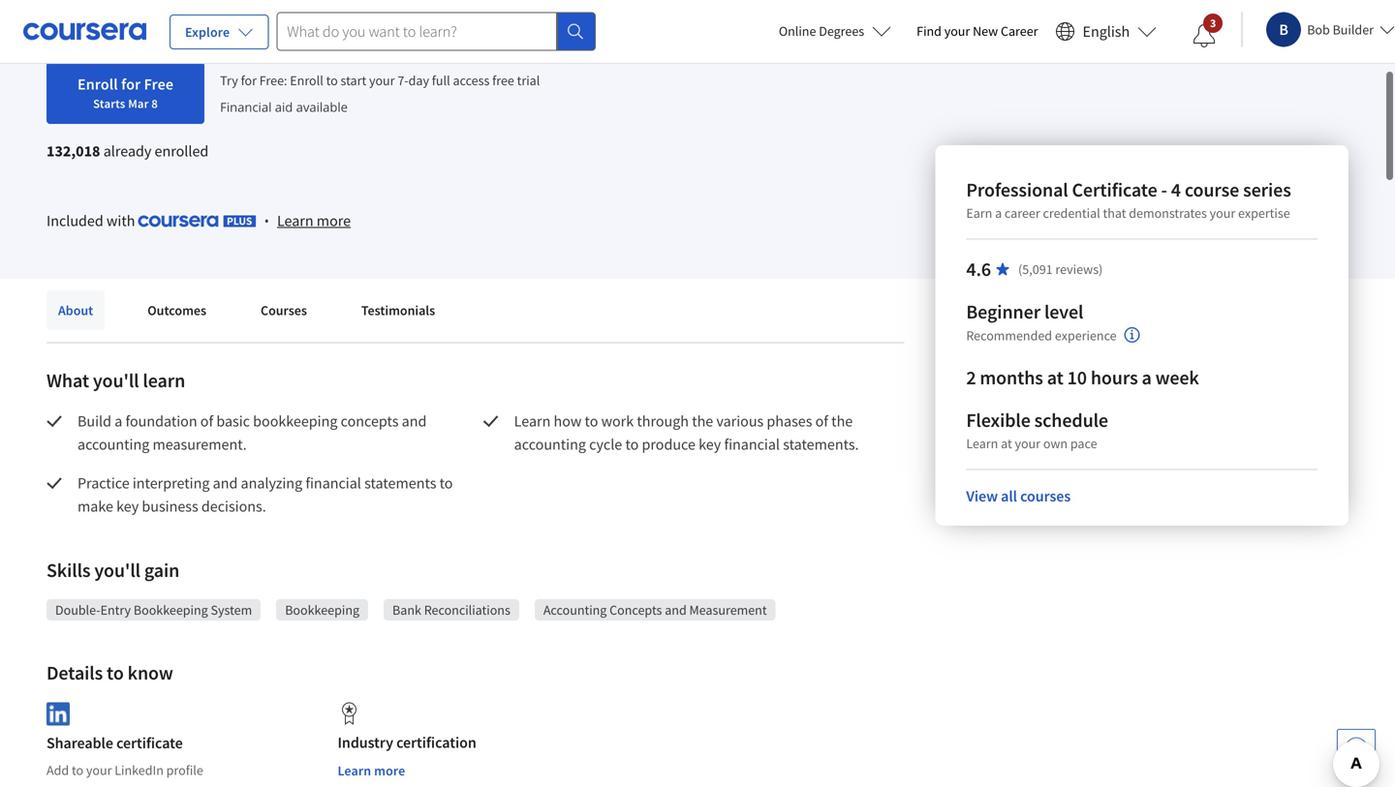 Task type: describe. For each thing, give the bounding box(es) containing it.
flexible schedule learn at your own pace
[[966, 408, 1108, 452]]

to right the how
[[585, 412, 598, 431]]

outcomes link
[[136, 291, 218, 330]]

try
[[220, 71, 238, 89]]

1 vertical spatial a
[[1142, 366, 1152, 390]]

view
[[966, 487, 998, 506]]

information about difficulty level pre-requisites. image
[[1125, 328, 1140, 343]]

-
[[1161, 178, 1167, 202]]

trial
[[517, 71, 540, 89]]

earn
[[966, 204, 992, 222]]

0 horizontal spatial more
[[317, 211, 351, 231]]

produce
[[642, 435, 696, 454]]

full
[[432, 71, 450, 89]]

try for free: enroll to start your 7-day full access free trial financial aid available
[[220, 71, 540, 116]]

gain
[[144, 559, 180, 583]]

system
[[211, 602, 252, 619]]

testimonials
[[361, 302, 435, 319]]

learn
[[143, 369, 185, 393]]

bookkeeping
[[253, 412, 338, 431]]

various
[[716, 412, 764, 431]]

linkedin
[[115, 762, 164, 779]]

learn how to work through the various phases of the accounting cycle to produce key financial statements.
[[514, 412, 859, 454]]

key inside practice interpreting and analyzing financial statements to make key business decisions.
[[116, 497, 139, 516]]

pace
[[1071, 435, 1097, 452]]

skills
[[47, 559, 91, 583]]

level
[[1044, 300, 1084, 324]]

3 button
[[1177, 13, 1232, 59]]

flexible
[[966, 408, 1031, 433]]

you'll for skills
[[94, 559, 140, 583]]

financial inside learn how to work through the various phases of the accounting cycle to produce key financial statements.
[[724, 435, 780, 454]]

work
[[601, 412, 634, 431]]

add
[[47, 762, 69, 779]]

decisions.
[[201, 497, 266, 516]]

career
[[1001, 22, 1038, 40]]

available
[[296, 98, 348, 116]]

aid
[[275, 98, 293, 116]]

instructor: intuit academy team
[[89, 4, 299, 23]]

details to know
[[47, 661, 173, 686]]

professional
[[966, 178, 1068, 202]]

you'll for what
[[93, 369, 139, 393]]

bob
[[1307, 21, 1330, 38]]

industry certification learn more
[[338, 733, 476, 780]]

(5,091 reviews)
[[1018, 261, 1103, 278]]

show notifications image
[[1193, 24, 1216, 47]]

make
[[78, 497, 113, 516]]

start
[[341, 71, 366, 89]]

expertise
[[1238, 204, 1290, 222]]

access
[[453, 71, 490, 89]]

courses
[[1020, 487, 1071, 506]]

accounting inside build a foundation of basic bookkeeping concepts and accounting measurement.
[[78, 435, 149, 454]]

business
[[142, 497, 198, 516]]

explore button
[[170, 15, 269, 49]]

mar
[[128, 96, 149, 111]]

profile
[[166, 762, 203, 779]]

coursera plus image
[[138, 216, 256, 227]]

intuit academy team image
[[49, 0, 78, 28]]

build a foundation of basic bookkeeping concepts and accounting measurement.
[[78, 412, 430, 454]]

beginner level
[[966, 300, 1084, 324]]

learn more link
[[277, 209, 351, 233]]

7-
[[398, 71, 409, 89]]

your inside find your new career link
[[944, 22, 970, 40]]

intuit academy team link
[[163, 4, 299, 23]]

bank reconciliations
[[392, 602, 510, 619]]

beginner
[[966, 300, 1041, 324]]

financial
[[220, 98, 272, 116]]

accounting
[[543, 602, 607, 619]]

accounting inside learn how to work through the various phases of the accounting cycle to produce key financial statements.
[[514, 435, 586, 454]]

learn right the • in the top left of the page
[[277, 211, 314, 231]]

demonstrates
[[1129, 204, 1207, 222]]

how
[[554, 412, 582, 431]]

0 vertical spatial at
[[1047, 366, 1064, 390]]

explore
[[185, 23, 230, 41]]

of inside learn how to work through the various phases of the accounting cycle to produce key financial statements.
[[815, 412, 828, 431]]

your inside try for free: enroll to start your 7-day full access free trial financial aid available
[[369, 71, 395, 89]]

and inside build a foundation of basic bookkeeping concepts and accounting measurement.
[[402, 412, 427, 431]]

1 bookkeeping from the left
[[134, 602, 208, 619]]

certificate
[[116, 734, 183, 753]]

find your new career
[[917, 22, 1038, 40]]

english
[[1083, 22, 1130, 41]]

to left know
[[107, 661, 124, 686]]

What do you want to learn? text field
[[276, 12, 557, 51]]

recommended
[[966, 327, 1052, 344]]

and for practice interpreting and analyzing financial statements to make key business decisions.
[[213, 474, 238, 493]]

courses link
[[249, 291, 319, 330]]

(5,091
[[1018, 261, 1053, 278]]

team
[[264, 4, 299, 23]]

instructor:
[[89, 4, 157, 23]]

132,018
[[47, 141, 100, 161]]

experience
[[1055, 327, 1117, 344]]

enroll for free starts mar 8
[[78, 75, 174, 111]]

10
[[1067, 366, 1087, 390]]



Task type: vqa. For each thing, say whether or not it's contained in the screenshot.
Testimonials on the top of page
yes



Task type: locate. For each thing, give the bounding box(es) containing it.
0 vertical spatial more
[[317, 211, 351, 231]]

1 horizontal spatial the
[[832, 412, 853, 431]]

132,018 already enrolled
[[47, 141, 209, 161]]

financial down various
[[724, 435, 780, 454]]

online degrees button
[[763, 10, 907, 52]]

learn inside learn how to work through the various phases of the accounting cycle to produce key financial statements.
[[514, 412, 551, 431]]

None search field
[[276, 12, 596, 51]]

and
[[402, 412, 427, 431], [213, 474, 238, 493], [665, 602, 687, 619]]

1 horizontal spatial a
[[995, 204, 1002, 222]]

basic
[[216, 412, 250, 431]]

•
[[264, 212, 269, 230]]

at down flexible
[[1001, 435, 1012, 452]]

1 horizontal spatial key
[[699, 435, 721, 454]]

key right make in the left of the page
[[116, 497, 139, 516]]

accounting
[[78, 435, 149, 454], [514, 435, 586, 454]]

course
[[1185, 178, 1239, 202]]

your inside the shareable certificate add to your linkedin profile
[[86, 762, 112, 779]]

2 bookkeeping from the left
[[285, 602, 360, 619]]

to inside the shareable certificate add to your linkedin profile
[[72, 762, 83, 779]]

more inside industry certification learn more
[[374, 763, 405, 780]]

for for try
[[241, 71, 257, 89]]

accounting down the 'build'
[[78, 435, 149, 454]]

bookkeeping left bank
[[285, 602, 360, 619]]

8
[[151, 96, 158, 111]]

financial inside practice interpreting and analyzing financial statements to make key business decisions.
[[306, 474, 361, 493]]

of up measurement.
[[200, 412, 213, 431]]

find
[[917, 22, 942, 40]]

for right "try"
[[241, 71, 257, 89]]

coursera image
[[23, 16, 146, 47]]

for inside try for free: enroll to start your 7-day full access free trial financial aid available
[[241, 71, 257, 89]]

1 vertical spatial more
[[374, 763, 405, 780]]

the
[[692, 412, 713, 431], [832, 412, 853, 431]]

a left week
[[1142, 366, 1152, 390]]

statements.
[[783, 435, 859, 454]]

a inside build a foundation of basic bookkeeping concepts and accounting measurement.
[[115, 412, 122, 431]]

enroll inside enroll for free starts mar 8
[[78, 75, 118, 94]]

1 horizontal spatial for
[[241, 71, 257, 89]]

degrees
[[819, 22, 864, 40]]

that
[[1103, 204, 1126, 222]]

and inside practice interpreting and analyzing financial statements to make key business decisions.
[[213, 474, 238, 493]]

recommended experience
[[966, 327, 1117, 344]]

2 accounting from the left
[[514, 435, 586, 454]]

to inside practice interpreting and analyzing financial statements to make key business decisions.
[[440, 474, 453, 493]]

more down 'industry'
[[374, 763, 405, 780]]

outcomes
[[147, 302, 206, 319]]

0 horizontal spatial enroll
[[78, 75, 118, 94]]

shareable
[[47, 734, 113, 753]]

0 horizontal spatial a
[[115, 412, 122, 431]]

industry
[[338, 733, 393, 753]]

bookkeeping
[[134, 602, 208, 619], [285, 602, 360, 619]]

key inside learn how to work through the various phases of the accounting cycle to produce key financial statements.
[[699, 435, 721, 454]]

2 months at 10 hours a week
[[966, 366, 1199, 390]]

your down course
[[1210, 204, 1236, 222]]

the up statements.
[[832, 412, 853, 431]]

reviews)
[[1056, 261, 1103, 278]]

your inside professional certificate - 4 course series earn a career credential that demonstrates your expertise
[[1210, 204, 1236, 222]]

0 horizontal spatial the
[[692, 412, 713, 431]]

0 horizontal spatial at
[[1001, 435, 1012, 452]]

1 horizontal spatial and
[[402, 412, 427, 431]]

accounting down the how
[[514, 435, 586, 454]]

financial
[[724, 435, 780, 454], [306, 474, 361, 493]]

online
[[779, 22, 816, 40]]

for up mar
[[121, 75, 141, 94]]

new
[[973, 22, 998, 40]]

learn down flexible
[[966, 435, 998, 452]]

financial aid available button
[[220, 98, 348, 116]]

1 horizontal spatial bookkeeping
[[285, 602, 360, 619]]

your inside flexible schedule learn at your own pace
[[1015, 435, 1041, 452]]

to right add
[[72, 762, 83, 779]]

a right earn
[[995, 204, 1002, 222]]

key down various
[[699, 435, 721, 454]]

1 horizontal spatial of
[[815, 412, 828, 431]]

own
[[1043, 435, 1068, 452]]

1 vertical spatial you'll
[[94, 559, 140, 583]]

know
[[128, 661, 173, 686]]

1 the from the left
[[692, 412, 713, 431]]

free:
[[259, 71, 287, 89]]

bank
[[392, 602, 421, 619]]

more right the • in the top left of the page
[[317, 211, 351, 231]]

academy
[[201, 4, 261, 23]]

cycle
[[589, 435, 622, 454]]

a right the 'build'
[[115, 412, 122, 431]]

learn left the how
[[514, 412, 551, 431]]

measurement.
[[153, 435, 247, 454]]

0 horizontal spatial key
[[116, 497, 139, 516]]

day
[[409, 71, 429, 89]]

concepts
[[341, 412, 399, 431]]

with
[[107, 211, 135, 231]]

1 horizontal spatial enroll
[[290, 71, 323, 89]]

you'll up the 'build'
[[93, 369, 139, 393]]

intuit
[[163, 4, 198, 23]]

help center image
[[1345, 737, 1368, 761]]

1 vertical spatial financial
[[306, 474, 361, 493]]

0 vertical spatial you'll
[[93, 369, 139, 393]]

months
[[980, 366, 1043, 390]]

through
[[637, 412, 689, 431]]

4
[[1171, 178, 1181, 202]]

about
[[58, 302, 93, 319]]

learn down 'industry'
[[338, 763, 371, 780]]

2 horizontal spatial a
[[1142, 366, 1152, 390]]

already
[[103, 141, 152, 161]]

0 vertical spatial financial
[[724, 435, 780, 454]]

• learn more
[[264, 211, 351, 231]]

certification
[[396, 733, 476, 753]]

0 vertical spatial key
[[699, 435, 721, 454]]

b
[[1279, 20, 1289, 39]]

for inside enroll for free starts mar 8
[[121, 75, 141, 94]]

credential
[[1043, 204, 1100, 222]]

at left 10
[[1047, 366, 1064, 390]]

you'll up entry
[[94, 559, 140, 583]]

online degrees
[[779, 22, 864, 40]]

4.6
[[966, 257, 991, 281]]

double-entry bookkeeping system
[[55, 602, 252, 619]]

double-
[[55, 602, 100, 619]]

learn inside flexible schedule learn at your own pace
[[966, 435, 998, 452]]

skills you'll gain
[[47, 559, 180, 583]]

series
[[1243, 178, 1291, 202]]

the left various
[[692, 412, 713, 431]]

to inside try for free: enroll to start your 7-day full access free trial financial aid available
[[326, 71, 338, 89]]

2 of from the left
[[815, 412, 828, 431]]

build
[[78, 412, 111, 431]]

bookkeeping down gain
[[134, 602, 208, 619]]

1 horizontal spatial accounting
[[514, 435, 586, 454]]

3
[[1210, 16, 1216, 31]]

enroll inside try for free: enroll to start your 7-day full access free trial financial aid available
[[290, 71, 323, 89]]

enroll up starts
[[78, 75, 118, 94]]

2 vertical spatial and
[[665, 602, 687, 619]]

details
[[47, 661, 103, 686]]

1 accounting from the left
[[78, 435, 149, 454]]

2
[[966, 366, 976, 390]]

a inside professional certificate - 4 course series earn a career credential that demonstrates your expertise
[[995, 204, 1002, 222]]

courses
[[261, 302, 307, 319]]

0 vertical spatial and
[[402, 412, 427, 431]]

financial right "analyzing"
[[306, 474, 361, 493]]

learn
[[277, 211, 314, 231], [514, 412, 551, 431], [966, 435, 998, 452], [338, 763, 371, 780]]

at
[[1047, 366, 1064, 390], [1001, 435, 1012, 452]]

0 horizontal spatial financial
[[306, 474, 361, 493]]

0 horizontal spatial bookkeeping
[[134, 602, 208, 619]]

week
[[1156, 366, 1199, 390]]

0 horizontal spatial of
[[200, 412, 213, 431]]

testimonials link
[[350, 291, 447, 330]]

1 of from the left
[[200, 412, 213, 431]]

your right find
[[944, 22, 970, 40]]

your
[[944, 22, 970, 40], [369, 71, 395, 89], [1210, 204, 1236, 222], [1015, 435, 1041, 452], [86, 762, 112, 779]]

measurement
[[689, 602, 767, 619]]

1 vertical spatial at
[[1001, 435, 1012, 452]]

what
[[47, 369, 89, 393]]

of inside build a foundation of basic bookkeeping concepts and accounting measurement.
[[200, 412, 213, 431]]

0 horizontal spatial accounting
[[78, 435, 149, 454]]

for for enroll
[[121, 75, 141, 94]]

1 horizontal spatial at
[[1047, 366, 1064, 390]]

2 horizontal spatial and
[[665, 602, 687, 619]]

learn more button
[[338, 762, 405, 781]]

at inside flexible schedule learn at your own pace
[[1001, 435, 1012, 452]]

to left start
[[326, 71, 338, 89]]

foundation
[[125, 412, 197, 431]]

of
[[200, 412, 213, 431], [815, 412, 828, 431]]

enrolled
[[155, 141, 209, 161]]

to
[[326, 71, 338, 89], [585, 412, 598, 431], [625, 435, 639, 454], [440, 474, 453, 493], [107, 661, 124, 686], [72, 762, 83, 779]]

0 vertical spatial a
[[995, 204, 1002, 222]]

to right cycle at the bottom left
[[625, 435, 639, 454]]

your left own
[[1015, 435, 1041, 452]]

1 horizontal spatial financial
[[724, 435, 780, 454]]

1 horizontal spatial more
[[374, 763, 405, 780]]

1 vertical spatial and
[[213, 474, 238, 493]]

learn inside industry certification learn more
[[338, 763, 371, 780]]

enroll up available
[[290, 71, 323, 89]]

interpreting
[[133, 474, 210, 493]]

a
[[995, 204, 1002, 222], [1142, 366, 1152, 390], [115, 412, 122, 431]]

what you'll learn
[[47, 369, 185, 393]]

and for accounting concepts and measurement
[[665, 602, 687, 619]]

reconciliations
[[424, 602, 510, 619]]

included with
[[47, 211, 138, 231]]

your left 7-
[[369, 71, 395, 89]]

2 the from the left
[[832, 412, 853, 431]]

your down shareable
[[86, 762, 112, 779]]

2 vertical spatial a
[[115, 412, 122, 431]]

entry
[[100, 602, 131, 619]]

0 horizontal spatial for
[[121, 75, 141, 94]]

1 vertical spatial key
[[116, 497, 139, 516]]

of up statements.
[[815, 412, 828, 431]]

0 horizontal spatial and
[[213, 474, 238, 493]]

to right statements
[[440, 474, 453, 493]]



